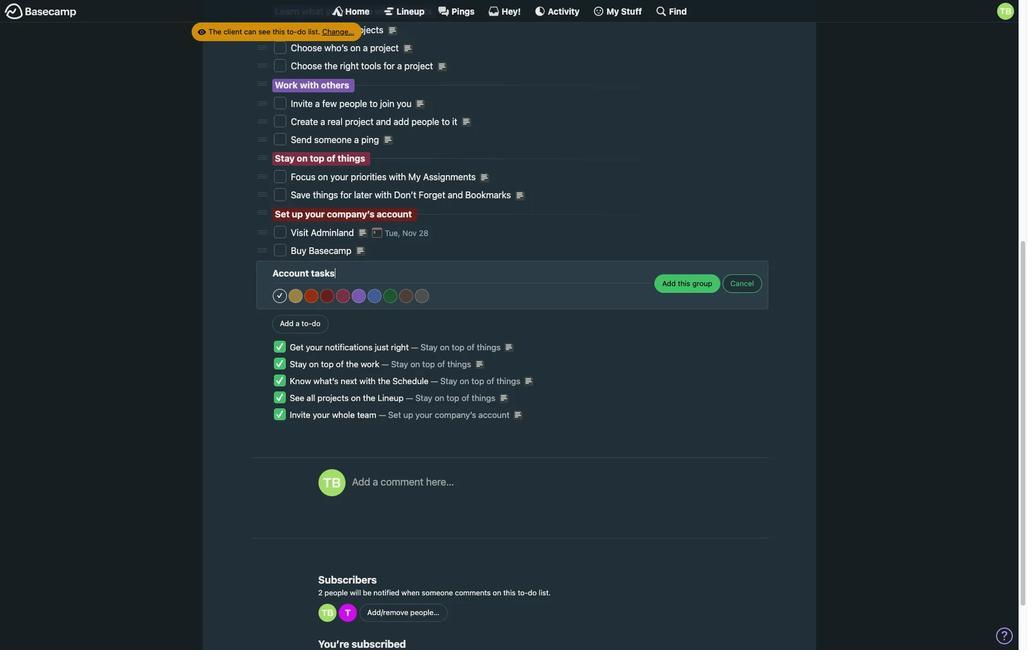 Task type: vqa. For each thing, say whether or not it's contained in the screenshot.
category
no



Task type: locate. For each thing, give the bounding box(es) containing it.
to left it
[[442, 117, 450, 127]]

the down the 'stay on top of the work — stay on top of things'
[[378, 376, 390, 386]]

lineup up invite your whole team — set up your company's account
[[378, 393, 404, 403]]

for right tools in the left of the page
[[384, 61, 395, 71]]

0 vertical spatial choose
[[291, 43, 322, 53]]

0 horizontal spatial this
[[273, 27, 285, 36]]

invite a few people to join you link
[[291, 99, 414, 109]]

0 horizontal spatial right
[[340, 61, 359, 71]]

1 vertical spatial my
[[408, 172, 421, 182]]

1 vertical spatial and
[[448, 190, 463, 200]]

don't
[[394, 190, 416, 200]]

up down see all projects on the lineup — stay on top of things in the left of the page
[[403, 410, 413, 420]]

0 vertical spatial for
[[384, 61, 395, 71]]

projects left pings popup button
[[396, 6, 432, 16]]

this right see
[[273, 27, 285, 36]]

someone down real
[[314, 135, 352, 145]]

to- up get
[[302, 319, 312, 328]]

assignments
[[423, 172, 476, 182]]

1 vertical spatial project
[[404, 61, 433, 71]]

1 vertical spatial lineup
[[378, 393, 404, 403]]

you
[[326, 6, 342, 16], [397, 99, 412, 109]]

0 horizontal spatial projects
[[317, 393, 349, 403]]

people right 2
[[325, 589, 348, 598]]

can up organize your projects link
[[344, 6, 359, 16]]

0 vertical spatial set
[[275, 209, 290, 219]]

1 vertical spatial choose
[[291, 61, 322, 71]]

choose for choose who's on a project
[[291, 43, 322, 53]]

2 horizontal spatial to-
[[518, 589, 528, 598]]

your up visit adminland link
[[305, 209, 325, 219]]

this inside subscribers 2 people will be notified when someone comments on this to-do list.
[[503, 589, 516, 598]]

to- left list.
[[518, 589, 528, 598]]

my
[[607, 6, 619, 16], [408, 172, 421, 182]]

1 horizontal spatial projects
[[350, 25, 384, 35]]

with right home
[[375, 6, 394, 16]]

with
[[375, 6, 394, 16], [300, 80, 319, 90], [389, 172, 406, 182], [375, 190, 392, 200], [360, 376, 376, 386]]

on right comments
[[493, 589, 501, 598]]

0 vertical spatial this
[[273, 27, 285, 36]]

lineup
[[397, 6, 425, 16], [378, 393, 404, 403]]

a
[[363, 43, 368, 53], [397, 61, 402, 71], [315, 99, 320, 109], [320, 117, 325, 127], [354, 135, 359, 145], [296, 319, 300, 328], [373, 476, 378, 488]]

2 choose from the top
[[291, 61, 322, 71]]

0 horizontal spatial account
[[377, 209, 412, 219]]

0 vertical spatial add
[[280, 319, 294, 328]]

set up your company's account link
[[275, 209, 412, 219]]

tue, nov 28 link
[[372, 228, 429, 238]]

0 vertical spatial my
[[607, 6, 619, 16]]

on up schedule
[[410, 359, 420, 369]]

on up know what's next with the schedule — stay on top of things
[[440, 342, 450, 353]]

2 vertical spatial people
[[325, 589, 348, 598]]

do left list at the left top of the page
[[297, 27, 306, 36]]

people right the add
[[412, 117, 439, 127]]

1 horizontal spatial company's
[[435, 410, 476, 420]]

do down color it orange icon
[[312, 319, 321, 328]]

invite up create
[[291, 99, 313, 109]]

pings button
[[438, 6, 475, 17]]

a left comment
[[373, 476, 378, 488]]

someone
[[314, 135, 352, 145], [422, 589, 453, 598]]

1 vertical spatial people
[[412, 117, 439, 127]]

add inside button
[[280, 319, 294, 328]]

someone inside subscribers 2 people will be notified when someone comments on this to-do list.
[[422, 589, 453, 598]]

up up "visit"
[[292, 209, 303, 219]]

color it red image
[[320, 289, 334, 303]]

1 vertical spatial up
[[403, 410, 413, 420]]

team
[[357, 410, 377, 420]]

and
[[376, 117, 391, 127], [448, 190, 463, 200]]

change…
[[322, 27, 354, 36]]

right down the choose who's on a project link
[[340, 61, 359, 71]]

28
[[419, 228, 429, 238]]

adminland
[[311, 228, 354, 238]]

1 vertical spatial to-
[[302, 319, 312, 328]]

1 vertical spatial someone
[[422, 589, 453, 598]]

projects for see all projects on the lineup — stay on top of things
[[317, 393, 349, 403]]

you right join
[[397, 99, 412, 109]]

my up don't
[[408, 172, 421, 182]]

0 horizontal spatial up
[[292, 209, 303, 219]]

1 vertical spatial right
[[391, 342, 409, 353]]

for
[[384, 61, 395, 71], [341, 190, 352, 200]]

the for of
[[346, 359, 359, 369]]

1 horizontal spatial to-
[[302, 319, 312, 328]]

project down the invite a few people to join you link
[[345, 117, 374, 127]]

stay up schedule
[[421, 342, 438, 353]]

1 vertical spatial you
[[397, 99, 412, 109]]

do up organize your projects link
[[362, 6, 373, 16]]

the down who's
[[324, 61, 338, 71]]

2 horizontal spatial projects
[[396, 6, 432, 16]]

1 vertical spatial add
[[352, 476, 370, 488]]

2 vertical spatial projects
[[317, 393, 349, 403]]

0 vertical spatial to
[[370, 99, 378, 109]]

company's
[[327, 209, 375, 219], [435, 410, 476, 420]]

project right tools in the left of the page
[[404, 61, 433, 71]]

buy basecamp link
[[291, 246, 354, 256]]

next
[[341, 376, 357, 386]]

add a to-do button
[[272, 315, 328, 334]]

2
[[318, 589, 323, 598]]

0 horizontal spatial set
[[275, 209, 290, 219]]

with down focus on your priorities with my assignments link
[[375, 190, 392, 200]]

a left few
[[315, 99, 320, 109]]

the
[[324, 61, 338, 71], [346, 359, 359, 369], [378, 376, 390, 386], [363, 393, 375, 403]]

do inside button
[[312, 319, 321, 328]]

my left stuff at right
[[607, 6, 619, 16]]

0 vertical spatial right
[[340, 61, 359, 71]]

join
[[380, 99, 394, 109]]

1 horizontal spatial to
[[442, 117, 450, 127]]

people right few
[[339, 99, 367, 109]]

a inside add a to-do button
[[296, 319, 300, 328]]

add left comment
[[352, 476, 370, 488]]

save
[[291, 190, 311, 200]]

list.
[[539, 589, 551, 598]]

on down next
[[351, 393, 361, 403]]

1 vertical spatial set
[[388, 410, 401, 420]]

lineup inside main element
[[397, 6, 425, 16]]

work with others link
[[275, 80, 349, 90]]

0 vertical spatial account
[[377, 209, 412, 219]]

0 vertical spatial tim burton image
[[997, 3, 1014, 20]]

home link
[[332, 6, 370, 17]]

you're
[[318, 639, 349, 650]]

— right work
[[382, 359, 389, 369]]

to- down learn
[[287, 27, 297, 36]]

the
[[208, 27, 221, 36]]

your
[[330, 25, 348, 35], [330, 172, 349, 182], [305, 209, 325, 219], [306, 342, 323, 353], [313, 410, 330, 420], [416, 410, 433, 420]]

1 vertical spatial invite
[[290, 410, 311, 420]]

1 horizontal spatial add
[[352, 476, 370, 488]]

1 choose from the top
[[291, 43, 322, 53]]

0 vertical spatial you
[[326, 6, 342, 16]]

invite your whole team — set up your company's account
[[290, 410, 510, 420]]

list
[[308, 27, 318, 36]]

a up choose the right tools for a project
[[363, 43, 368, 53]]

the up next
[[346, 359, 359, 369]]

None submit
[[655, 275, 720, 293]]

account
[[377, 209, 412, 219], [479, 410, 510, 420]]

1 horizontal spatial right
[[391, 342, 409, 353]]

can left see
[[244, 27, 256, 36]]

— for work
[[382, 359, 389, 369]]

0 horizontal spatial can
[[244, 27, 256, 36]]

add up get
[[280, 319, 294, 328]]

organize
[[291, 25, 328, 35]]

to- inside subscribers 2 people will be notified when someone comments on this to-do list.
[[518, 589, 528, 598]]

0 horizontal spatial for
[[341, 190, 352, 200]]

someone up people…
[[422, 589, 453, 598]]

1 horizontal spatial someone
[[422, 589, 453, 598]]

and down assignments
[[448, 190, 463, 200]]

choose up work with others link
[[291, 61, 322, 71]]

0 horizontal spatial add
[[280, 319, 294, 328]]

0 vertical spatial can
[[344, 6, 359, 16]]

later
[[354, 190, 372, 200]]

0 horizontal spatial company's
[[327, 209, 375, 219]]

for left later
[[341, 190, 352, 200]]

learn what you can do with projects
[[275, 6, 432, 16]]

on inside subscribers 2 people will be notified when someone comments on this to-do list.
[[493, 589, 501, 598]]

1 horizontal spatial can
[[344, 6, 359, 16]]

with right work
[[300, 80, 319, 90]]

1 horizontal spatial you
[[397, 99, 412, 109]]

the for on
[[363, 393, 375, 403]]

see all projects on the lineup — stay on top of things
[[290, 393, 496, 403]]

0 vertical spatial invite
[[291, 99, 313, 109]]

who's
[[324, 43, 348, 53]]

stay down send
[[275, 153, 295, 164]]

right
[[340, 61, 359, 71], [391, 342, 409, 353]]

color it brown image
[[399, 289, 413, 303]]

this
[[273, 27, 285, 36], [503, 589, 516, 598]]

2 vertical spatial to-
[[518, 589, 528, 598]]

this left list.
[[503, 589, 516, 598]]

stuff
[[621, 6, 642, 16]]

tim burton image
[[997, 3, 1014, 20], [318, 469, 345, 496], [318, 604, 336, 622]]

color it gray image
[[415, 289, 429, 303]]

what's
[[313, 376, 338, 386]]

color it white image
[[273, 289, 287, 303]]

right right just
[[391, 342, 409, 353]]

with down work
[[360, 376, 376, 386]]

cancel
[[731, 279, 754, 288]]

2 vertical spatial tim burton image
[[318, 604, 336, 622]]

a up get
[[296, 319, 300, 328]]

choose
[[291, 43, 322, 53], [291, 61, 322, 71]]

tue, nov 28
[[385, 228, 429, 238]]

0 vertical spatial lineup
[[397, 6, 425, 16]]

choose down list at the left top of the page
[[291, 43, 322, 53]]

color it blue image
[[367, 289, 381, 303]]

1 horizontal spatial my
[[607, 6, 619, 16]]

on up "focus"
[[297, 153, 308, 164]]

add a comment here… button
[[352, 469, 757, 520]]

0 horizontal spatial to-
[[287, 27, 297, 36]]

1 vertical spatial to
[[442, 117, 450, 127]]

1 horizontal spatial and
[[448, 190, 463, 200]]

1 vertical spatial projects
[[350, 25, 384, 35]]

0 vertical spatial up
[[292, 209, 303, 219]]

and left the add
[[376, 117, 391, 127]]

do left list.
[[528, 589, 537, 598]]

nov
[[402, 228, 417, 238]]

with up save things for later with don't forget and bookmarks link
[[389, 172, 406, 182]]

find button
[[656, 6, 687, 17]]

save things for later with don't forget and bookmarks link
[[291, 190, 513, 200]]

Add a new group… text field
[[273, 267, 652, 280]]

up
[[292, 209, 303, 219], [403, 410, 413, 420]]

— right schedule
[[431, 376, 438, 386]]

the up team
[[363, 393, 375, 403]]

projects down home
[[350, 25, 384, 35]]

lineup left pings popup button
[[397, 6, 425, 16]]

1 vertical spatial can
[[244, 27, 256, 36]]

create a real project and add people to it link
[[291, 117, 460, 127]]

add a comment here…
[[352, 476, 454, 488]]

choose the right tools for a project
[[291, 61, 436, 71]]

1 horizontal spatial set
[[388, 410, 401, 420]]

set up your company's account
[[275, 209, 412, 219]]

0 horizontal spatial and
[[376, 117, 391, 127]]

0 vertical spatial to-
[[287, 27, 297, 36]]

— for schedule
[[431, 376, 438, 386]]

— down schedule
[[406, 393, 413, 403]]

stay on top of the work — stay on top of things
[[290, 359, 471, 369]]

of
[[327, 153, 336, 164], [467, 342, 475, 353], [336, 359, 344, 369], [437, 359, 445, 369], [487, 376, 494, 386], [462, 393, 469, 403]]

1 horizontal spatial account
[[479, 410, 510, 420]]

1 horizontal spatial this
[[503, 589, 516, 598]]

— for lineup
[[406, 393, 413, 403]]

to left join
[[370, 99, 378, 109]]

main element
[[0, 0, 1019, 23]]

1 vertical spatial this
[[503, 589, 516, 598]]

2 vertical spatial project
[[345, 117, 374, 127]]

you up organize your projects link
[[326, 6, 342, 16]]

stay down get your notifications just right — stay on top of things
[[391, 359, 408, 369]]

project
[[370, 43, 399, 53], [404, 61, 433, 71], [345, 117, 374, 127]]

on down know what's next with the schedule — stay on top of things
[[435, 393, 444, 403]]

invite down see
[[290, 410, 311, 420]]

0 vertical spatial and
[[376, 117, 391, 127]]

0 horizontal spatial my
[[408, 172, 421, 182]]

find
[[669, 6, 687, 16]]

0 vertical spatial someone
[[314, 135, 352, 145]]

invite for invite your whole team — set up your company's account
[[290, 410, 311, 420]]

your right get
[[306, 342, 323, 353]]

what
[[302, 6, 323, 16]]

can
[[344, 6, 359, 16], [244, 27, 256, 36]]

project up tools in the left of the page
[[370, 43, 399, 53]]

notified
[[374, 589, 400, 598]]

on
[[350, 43, 361, 53], [297, 153, 308, 164], [318, 172, 328, 182], [440, 342, 450, 353], [309, 359, 319, 369], [410, 359, 420, 369], [460, 376, 469, 386], [351, 393, 361, 403], [435, 393, 444, 403], [493, 589, 501, 598]]

color it green image
[[383, 289, 397, 303]]

add inside 'button'
[[352, 476, 370, 488]]

basecamp
[[309, 246, 352, 256]]

color it pink image
[[336, 289, 350, 303]]

invite a few people to join you
[[291, 99, 414, 109]]

projects down the what's
[[317, 393, 349, 403]]

create a real project and add people to it
[[291, 117, 460, 127]]

comment
[[381, 476, 424, 488]]

0 horizontal spatial someone
[[314, 135, 352, 145]]

stay down get
[[290, 359, 307, 369]]

color it yellow image
[[288, 289, 302, 303]]

do
[[362, 6, 373, 16], [297, 27, 306, 36], [312, 319, 321, 328], [528, 589, 537, 598]]

people
[[339, 99, 367, 109], [412, 117, 439, 127], [325, 589, 348, 598]]

send someone a ping
[[291, 135, 381, 145]]

to
[[370, 99, 378, 109], [442, 117, 450, 127]]

see
[[258, 27, 271, 36]]



Task type: describe. For each thing, give the bounding box(es) containing it.
know what's next with the schedule — stay on top of things
[[290, 376, 520, 386]]

see
[[290, 393, 304, 403]]

work
[[361, 359, 379, 369]]

it
[[452, 117, 457, 127]]

my stuff button
[[593, 6, 642, 17]]

focus on your priorities with my assignments
[[291, 172, 478, 182]]

choose for choose the right tools for a project
[[291, 61, 322, 71]]

1 vertical spatial for
[[341, 190, 352, 200]]

will
[[350, 589, 361, 598]]

stay down schedule
[[415, 393, 432, 403]]

others
[[321, 80, 349, 90]]

priorities
[[351, 172, 387, 182]]

people inside subscribers 2 people will be notified when someone comments on this to-do list.
[[325, 589, 348, 598]]

tools
[[361, 61, 381, 71]]

choose the right tools for a project link
[[291, 61, 436, 71]]

add
[[394, 117, 409, 127]]

1 horizontal spatial up
[[403, 410, 413, 420]]

know
[[290, 376, 311, 386]]

your down 'stay on top of things'
[[330, 172, 349, 182]]

be
[[363, 589, 372, 598]]

projects for organize your projects
[[350, 25, 384, 35]]

a right tools in the left of the page
[[397, 61, 402, 71]]

0 horizontal spatial you
[[326, 6, 342, 16]]

organize your projects link
[[291, 25, 386, 35]]

your down see all projects on the lineup — stay on top of things in the left of the page
[[416, 410, 433, 420]]

visit adminland link
[[291, 228, 356, 238]]

work
[[275, 80, 298, 90]]

create
[[291, 117, 318, 127]]

my inside popup button
[[607, 6, 619, 16]]

just
[[375, 342, 389, 353]]

home
[[345, 6, 370, 16]]

subscribed
[[352, 639, 406, 650]]

0 vertical spatial projects
[[396, 6, 432, 16]]

a left real
[[320, 117, 325, 127]]

focus
[[291, 172, 316, 182]]

activity
[[548, 6, 580, 16]]

your up who's
[[330, 25, 348, 35]]

terry image
[[339, 604, 357, 622]]

0 vertical spatial project
[[370, 43, 399, 53]]

you're subscribed
[[318, 639, 406, 650]]

whole
[[332, 410, 355, 420]]

on right who's
[[350, 43, 361, 53]]

schedule
[[393, 376, 429, 386]]

hey!
[[502, 6, 521, 16]]

bookmarks
[[465, 190, 511, 200]]

1 vertical spatial company's
[[435, 410, 476, 420]]

all
[[307, 393, 315, 403]]

on down 'stay on top of things'
[[318, 172, 328, 182]]

choose who's on a project link
[[291, 43, 401, 53]]

the for with
[[378, 376, 390, 386]]

stay on top of things link
[[275, 153, 365, 164]]

add for add a to-do
[[280, 319, 294, 328]]

choose who's on a project
[[291, 43, 401, 53]]

subscribers
[[318, 575, 377, 586]]

visit adminland
[[291, 228, 356, 238]]

work with others
[[275, 80, 349, 90]]

notifications
[[325, 342, 373, 353]]

hey! button
[[488, 6, 521, 17]]

0 vertical spatial people
[[339, 99, 367, 109]]

invite for invite a few people to join you
[[291, 99, 313, 109]]

people…
[[410, 609, 440, 618]]

tue,
[[385, 228, 400, 238]]

the client can see this to-do list . change…
[[208, 27, 354, 36]]

color it orange image
[[304, 289, 318, 303]]

forget
[[419, 190, 445, 200]]

ping
[[361, 135, 379, 145]]

cancel button
[[723, 275, 762, 293]]

to- inside button
[[302, 319, 312, 328]]

do inside subscribers 2 people will be notified when someone comments on this to-do list.
[[528, 589, 537, 598]]

on up the what's
[[309, 359, 319, 369]]

1 vertical spatial account
[[479, 410, 510, 420]]

pings
[[452, 6, 475, 16]]

change… link
[[322, 27, 354, 36]]

learn what you can do with projects link
[[275, 6, 432, 16]]

add a to-do
[[280, 319, 321, 328]]

when
[[402, 589, 420, 598]]

1 horizontal spatial for
[[384, 61, 395, 71]]

a inside the add a comment here… 'button'
[[373, 476, 378, 488]]

learn
[[275, 6, 300, 16]]

— right team
[[379, 410, 386, 420]]

buy
[[291, 246, 306, 256]]

color it purple image
[[352, 289, 366, 303]]

your down the all
[[313, 410, 330, 420]]

add/remove people… link
[[360, 604, 447, 623]]

.
[[318, 27, 320, 36]]

send someone a ping link
[[291, 135, 381, 145]]

send
[[291, 135, 312, 145]]

add/remove people…
[[367, 609, 440, 618]]

stay on top of things
[[275, 153, 365, 164]]

my stuff
[[607, 6, 642, 16]]

real
[[328, 117, 343, 127]]

1 vertical spatial tim burton image
[[318, 469, 345, 496]]

stay right schedule
[[440, 376, 457, 386]]

0 vertical spatial company's
[[327, 209, 375, 219]]

0 horizontal spatial to
[[370, 99, 378, 109]]

get
[[290, 342, 304, 353]]

a left 'ping'
[[354, 135, 359, 145]]

get your notifications just right — stay on top of things
[[290, 342, 501, 353]]

here…
[[426, 476, 454, 488]]

— right just
[[411, 342, 418, 353]]

on right schedule
[[460, 376, 469, 386]]

switch accounts image
[[5, 3, 77, 20]]

lineup link
[[383, 6, 425, 17]]

comments
[[455, 589, 491, 598]]

add for add a comment here…
[[352, 476, 370, 488]]

tim burton image inside main element
[[997, 3, 1014, 20]]

save things for later with don't forget and bookmarks
[[291, 190, 513, 200]]



